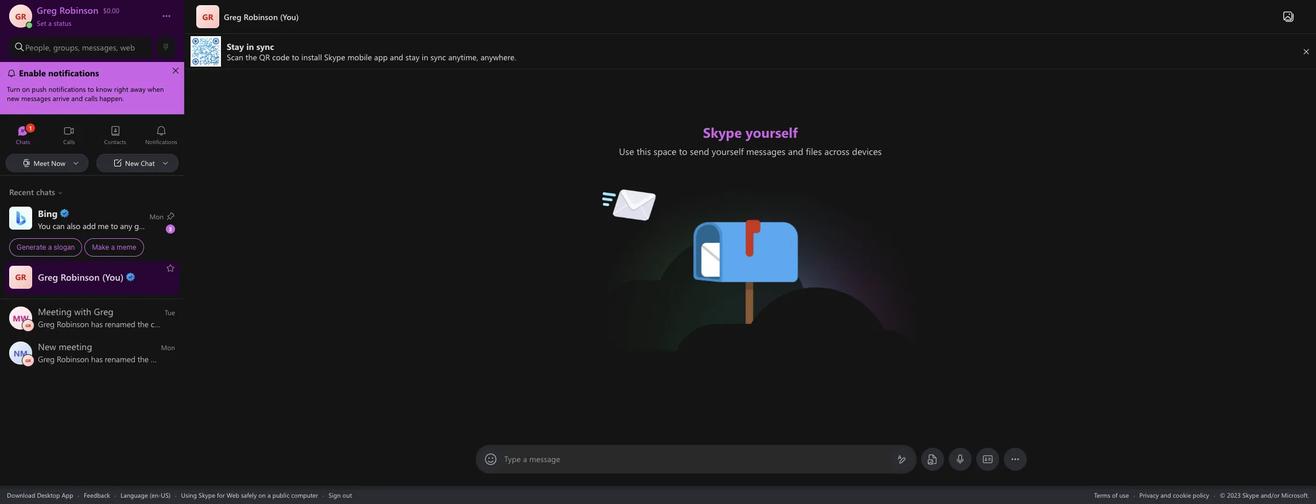 Task type: vqa. For each thing, say whether or not it's contained in the screenshot.
right the
no



Task type: describe. For each thing, give the bounding box(es) containing it.
using skype for web safely on a public computer link
[[181, 491, 318, 499]]

generate
[[17, 243, 46, 251]]

generate a slogan
[[17, 243, 75, 251]]

policy
[[1193, 491, 1210, 499]]

people, groups, messages, web button
[[9, 37, 152, 57]]

web
[[227, 491, 239, 499]]

skype
[[199, 491, 215, 499]]

set a status button
[[37, 16, 150, 28]]

status
[[54, 18, 72, 28]]

privacy and cookie policy link
[[1140, 491, 1210, 499]]

meme
[[117, 243, 136, 251]]

(en-
[[150, 491, 161, 499]]

web
[[120, 42, 135, 53]]

slogan
[[54, 243, 75, 251]]

for
[[217, 491, 225, 499]]

people, groups, messages, web
[[25, 42, 135, 53]]

and
[[1161, 491, 1171, 499]]

download
[[7, 491, 35, 499]]

use
[[1120, 491, 1129, 499]]

sign
[[329, 491, 341, 499]]

a right on
[[268, 491, 271, 499]]

privacy and cookie policy
[[1140, 491, 1210, 499]]

terms of use link
[[1094, 491, 1129, 499]]

download desktop app link
[[7, 491, 73, 499]]

app
[[62, 491, 73, 499]]

set
[[37, 18, 46, 28]]

computer
[[291, 491, 318, 499]]

groups,
[[53, 42, 80, 53]]

privacy
[[1140, 491, 1159, 499]]

type
[[504, 454, 521, 464]]

a for slogan
[[48, 243, 52, 251]]

a for status
[[48, 18, 52, 28]]

feedback link
[[84, 491, 110, 499]]



Task type: locate. For each thing, give the bounding box(es) containing it.
out
[[343, 491, 352, 499]]

a
[[48, 18, 52, 28], [48, 243, 52, 251], [111, 243, 115, 251], [523, 454, 527, 464], [268, 491, 271, 499]]

cookie
[[1173, 491, 1191, 499]]

sign out link
[[329, 491, 352, 499]]

a right set
[[48, 18, 52, 28]]

terms
[[1094, 491, 1111, 499]]

a for meme
[[111, 243, 115, 251]]

message
[[529, 454, 560, 464]]

desktop
[[37, 491, 60, 499]]

feedback
[[84, 491, 110, 499]]

people,
[[25, 42, 51, 53]]

language (en-us)
[[121, 491, 171, 499]]

make
[[92, 243, 109, 251]]

a right make
[[111, 243, 115, 251]]

using skype for web safely on a public computer
[[181, 491, 318, 499]]

of
[[1112, 491, 1118, 499]]

terms of use
[[1094, 491, 1129, 499]]

using
[[181, 491, 197, 499]]

safely
[[241, 491, 257, 499]]

messages,
[[82, 42, 118, 53]]

sign out
[[329, 491, 352, 499]]

download desktop app
[[7, 491, 73, 499]]

a right 'type'
[[523, 454, 527, 464]]

tab list
[[0, 121, 184, 152]]

us)
[[161, 491, 171, 499]]

language
[[121, 491, 148, 499]]

language (en-us) link
[[121, 491, 171, 499]]

a for message
[[523, 454, 527, 464]]

a inside button
[[48, 18, 52, 28]]

public
[[272, 491, 289, 499]]

make a meme
[[92, 243, 136, 251]]

on
[[259, 491, 266, 499]]

type a message
[[504, 454, 560, 464]]

set a status
[[37, 18, 72, 28]]

Type a message text field
[[505, 454, 888, 465]]

a left slogan
[[48, 243, 52, 251]]



